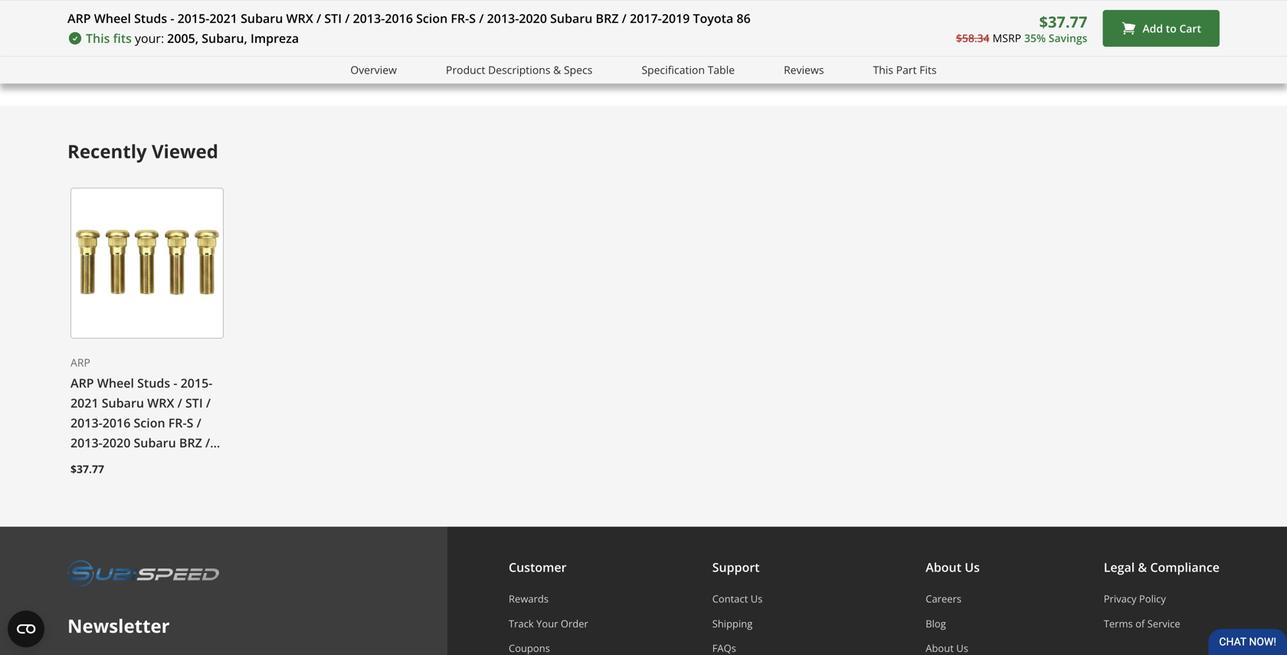 Task type: locate. For each thing, give the bounding box(es) containing it.
1 horizontal spatial 2016
[[385, 10, 413, 26]]

0 vertical spatial fr-
[[451, 10, 469, 26]]

wrx
[[286, 10, 313, 26], [147, 395, 174, 411]]

us for contact us
[[751, 592, 763, 606]]

rewards link
[[509, 592, 589, 606]]

order
[[561, 617, 589, 631]]

1 horizontal spatial $37.77
[[1040, 11, 1088, 32]]

1 horizontal spatial sti
[[324, 10, 342, 26]]

msrp
[[993, 30, 1022, 45]]

contact
[[713, 592, 748, 606]]

0 horizontal spatial us
[[751, 592, 763, 606]]

0 horizontal spatial 2021
[[71, 395, 99, 411]]

2016 inside the arp arp wheel studs - 2015- 2021 subaru wrx / sti / 2013-2016 scion fr-s / 2013-2020 subaru brz / 2017-2019 toyota 86
[[103, 414, 131, 431]]

specification
[[642, 62, 705, 77]]

2 1999 from the left
[[687, 0, 715, 16]]

this for this fits your: 2005, subaru, impreza
[[86, 30, 110, 46]]

0 vertical spatial forester
[[143, 0, 191, 16]]

this left the fits
[[86, 30, 110, 46]]

0 vertical spatial &
[[553, 62, 561, 77]]

0 vertical spatial $37.77
[[1040, 11, 1088, 32]]

1 horizontal spatial 1999
[[687, 0, 715, 16]]

1 vertical spatial 2020
[[103, 434, 131, 451]]

0 vertical spatial wrx
[[286, 10, 313, 26]]

arp wheel studs - 2015-2021 subaru wrx / sti / 2013-2016 scion fr-s / 2013-2020 subaru brz / 2017-2019 toyota 86
[[67, 10, 751, 26]]

1 vertical spatial wrx
[[147, 395, 174, 411]]

1 horizontal spatial us
[[965, 559, 980, 576]]

1 vertical spatial 2021
[[71, 395, 99, 411]]

& right legal on the right of the page
[[1138, 559, 1147, 576]]

descriptions
[[488, 62, 551, 77]]

1 horizontal spatial toyota
[[693, 10, 734, 26]]

0 vertical spatial 2020
[[519, 10, 547, 26]]

s inside the arp arp wheel studs - 2015- 2021 subaru wrx / sti / 2013-2016 scion fr-s / 2013-2020 subaru brz / 2017-2019 toyota 86
[[187, 414, 193, 431]]

0 vertical spatial this
[[86, 30, 110, 46]]

2015-
[[178, 10, 210, 26], [181, 375, 213, 391]]

1 vertical spatial arp
[[71, 355, 90, 370]]

this part fits link
[[873, 61, 937, 79]]

1 horizontal spatial fr-
[[451, 10, 469, 26]]

0 vertical spatial 2017-
[[630, 10, 662, 26]]

fr-
[[451, 10, 469, 26], [168, 414, 187, 431]]

subaru
[[99, 0, 140, 16], [718, 0, 759, 16], [241, 10, 283, 26], [550, 10, 593, 26], [99, 29, 140, 46], [102, 395, 144, 411], [134, 434, 176, 451]]

0 horizontal spatial brz
[[179, 434, 202, 451]]

arp
[[67, 10, 91, 26], [71, 355, 90, 370], [71, 375, 94, 391]]

1 vertical spatial 2019
[[103, 454, 131, 471]]

0 vertical spatial s
[[469, 10, 476, 26]]

0 horizontal spatial &
[[553, 62, 561, 77]]

0 horizontal spatial 2016
[[103, 414, 131, 431]]

2020
[[519, 10, 547, 26], [103, 434, 131, 451]]

1 horizontal spatial 2019
[[662, 10, 690, 26]]

1 vertical spatial scion
[[134, 414, 165, 431]]

subaru,
[[202, 30, 247, 46]]

this fits your: 2005, subaru, impreza
[[86, 30, 299, 46]]

privacy policy
[[1104, 592, 1166, 606]]

forester for 2000 subaru forester
[[143, 29, 191, 46]]

1 horizontal spatial 86
[[737, 10, 751, 26]]

2021
[[210, 10, 238, 26], [71, 395, 99, 411]]

0 vertical spatial brz
[[596, 10, 619, 26]]

1 vertical spatial -
[[173, 375, 177, 391]]

us
[[965, 559, 980, 576], [751, 592, 763, 606]]

0 horizontal spatial wrx
[[147, 395, 174, 411]]

your:
[[135, 30, 164, 46]]

terms of service link
[[1104, 617, 1220, 631]]

scion inside the arp arp wheel studs - 2015- 2021 subaru wrx / sti / 2013-2016 scion fr-s / 2013-2020 subaru brz / 2017-2019 toyota 86
[[134, 414, 165, 431]]

viewed
[[152, 139, 218, 164]]

contact us link
[[713, 592, 802, 606]]

2017-
[[630, 10, 662, 26], [71, 454, 103, 471]]

1 vertical spatial 86
[[177, 454, 191, 471]]

-
[[170, 10, 174, 26], [173, 375, 177, 391]]

2016
[[385, 10, 413, 26], [103, 414, 131, 431]]

0 vertical spatial impreza
[[762, 0, 809, 16]]

1 vertical spatial forester
[[143, 29, 191, 46]]

privacy policy link
[[1104, 592, 1220, 606]]

0 horizontal spatial toyota
[[134, 454, 174, 471]]

1 vertical spatial 2017-
[[71, 454, 103, 471]]

studs inside the arp arp wheel studs - 2015- 2021 subaru wrx / sti / 2013-2016 scion fr-s / 2013-2020 subaru brz / 2017-2019 toyota 86
[[137, 375, 170, 391]]

0 horizontal spatial 86
[[177, 454, 191, 471]]

impreza
[[762, 0, 809, 16], [251, 30, 299, 46]]

1 vertical spatial 2015-
[[181, 375, 213, 391]]

arp100-7727 arp wheel studs - 2015+ wrx / 2015+ sti / 2013+ ft86, image
[[71, 188, 224, 339]]

1999 subaru forester link
[[67, 0, 191, 28]]

0 horizontal spatial 2017-
[[71, 454, 103, 471]]

arp arp wheel studs - 2015- 2021 subaru wrx / sti / 2013-2016 scion fr-s / 2013-2020 subaru brz / 2017-2019 toyota 86
[[71, 355, 213, 471]]

0 horizontal spatial $37.77
[[71, 462, 104, 476]]

1 horizontal spatial &
[[1138, 559, 1147, 576]]

$37.77 inside $37.77 $58.34 msrp 35% savings
[[1040, 11, 1088, 32]]

0 horizontal spatial 2019
[[103, 454, 131, 471]]

0 vertical spatial toyota
[[693, 10, 734, 26]]

studs
[[134, 10, 167, 26], [137, 375, 170, 391]]

1 horizontal spatial this
[[873, 62, 894, 77]]

1 1999 from the left
[[67, 0, 95, 16]]

open widget image
[[8, 611, 44, 648]]

shipping
[[713, 617, 753, 631]]

2000 subaru forester link
[[67, 28, 191, 57]]

1 vertical spatial s
[[187, 414, 193, 431]]

sti
[[324, 10, 342, 26], [185, 395, 203, 411]]

product descriptions & specs link
[[446, 61, 593, 79]]

0 horizontal spatial s
[[187, 414, 193, 431]]

0 vertical spatial 2019
[[662, 10, 690, 26]]

1999 up 2000
[[67, 0, 95, 16]]

1 vertical spatial 2016
[[103, 414, 131, 431]]

0 vertical spatial 2015-
[[178, 10, 210, 26]]

us up shipping link
[[751, 592, 763, 606]]

1 horizontal spatial wrx
[[286, 10, 313, 26]]

us right about
[[965, 559, 980, 576]]

support
[[713, 559, 760, 576]]

0 horizontal spatial scion
[[134, 414, 165, 431]]

1 vertical spatial toyota
[[134, 454, 174, 471]]

careers
[[926, 592, 962, 606]]

fits
[[113, 30, 132, 46]]

wheel
[[94, 10, 131, 26], [97, 375, 134, 391]]

2000
[[67, 29, 95, 46]]

us for about us
[[965, 559, 980, 576]]

2 forester from the top
[[143, 29, 191, 46]]

1 vertical spatial studs
[[137, 375, 170, 391]]

impreza up reviews
[[762, 0, 809, 16]]

legal & compliance
[[1104, 559, 1220, 576]]

2019
[[662, 10, 690, 26], [103, 454, 131, 471]]

forester
[[143, 0, 191, 16], [143, 29, 191, 46]]

your
[[537, 617, 558, 631]]

forester for 1999 subaru forester
[[143, 0, 191, 16]]

0 horizontal spatial 2020
[[103, 434, 131, 451]]

recently
[[67, 139, 147, 164]]

this part fits
[[873, 62, 937, 77]]

this left part on the top right of the page
[[873, 62, 894, 77]]

& inside product descriptions & specs link
[[553, 62, 561, 77]]

0 vertical spatial us
[[965, 559, 980, 576]]

part
[[896, 62, 917, 77]]

add
[[1143, 21, 1163, 35]]

0 vertical spatial sti
[[324, 10, 342, 26]]

2020 inside the arp arp wheel studs - 2015- 2021 subaru wrx / sti / 2013-2016 scion fr-s / 2013-2020 subaru brz / 2017-2019 toyota 86
[[103, 434, 131, 451]]

0 vertical spatial arp
[[67, 10, 91, 26]]

about
[[926, 559, 962, 576]]

$37.77
[[1040, 11, 1088, 32], [71, 462, 104, 476]]

1 horizontal spatial 2021
[[210, 10, 238, 26]]

1 forester from the top
[[143, 0, 191, 16]]

0 horizontal spatial fr-
[[168, 414, 187, 431]]

2021 inside the arp arp wheel studs - 2015- 2021 subaru wrx / sti / 2013-2016 scion fr-s / 2013-2020 subaru brz / 2017-2019 toyota 86
[[71, 395, 99, 411]]

s
[[469, 10, 476, 26], [187, 414, 193, 431]]

1 vertical spatial this
[[873, 62, 894, 77]]

compliance
[[1151, 559, 1220, 576]]

toyota
[[693, 10, 734, 26], [134, 454, 174, 471]]

specification table
[[642, 62, 735, 77]]

track your order link
[[509, 617, 589, 631]]

scion
[[416, 10, 448, 26], [134, 414, 165, 431]]

0 vertical spatial studs
[[134, 10, 167, 26]]

careers link
[[926, 592, 980, 606]]

1999 subaru impreza link
[[687, 0, 809, 28]]

track your order
[[509, 617, 589, 631]]

2 vertical spatial arp
[[71, 375, 94, 391]]

1 vertical spatial sti
[[185, 395, 203, 411]]

0 horizontal spatial this
[[86, 30, 110, 46]]

2013-
[[353, 10, 385, 26], [487, 10, 519, 26], [71, 414, 103, 431], [71, 434, 103, 451]]

1 vertical spatial impreza
[[251, 30, 299, 46]]

0 horizontal spatial 1999
[[67, 0, 95, 16]]

impreza right subaru,
[[251, 30, 299, 46]]

$37.77 $58.34 msrp 35% savings
[[956, 11, 1088, 45]]

1 horizontal spatial scion
[[416, 10, 448, 26]]

1999
[[67, 0, 95, 16], [687, 0, 715, 16]]

specs
[[564, 62, 593, 77]]

$37.77 for $37.77
[[71, 462, 104, 476]]

1 vertical spatial $37.77
[[71, 462, 104, 476]]

&
[[553, 62, 561, 77], [1138, 559, 1147, 576]]

arp for arp wheel studs - 2015-2021 subaru wrx / sti / 2013-2016 scion fr-s / 2013-2020 subaru brz / 2017-2019 toyota 86
[[67, 10, 91, 26]]

1999 up specification table
[[687, 0, 715, 16]]

brz
[[596, 10, 619, 26], [179, 434, 202, 451]]

1 vertical spatial wheel
[[97, 375, 134, 391]]

1 vertical spatial fr-
[[168, 414, 187, 431]]

86
[[737, 10, 751, 26], [177, 454, 191, 471]]

- inside the arp arp wheel studs - 2015- 2021 subaru wrx / sti / 2013-2016 scion fr-s / 2013-2020 subaru brz / 2017-2019 toyota 86
[[173, 375, 177, 391]]

1 vertical spatial us
[[751, 592, 763, 606]]

& left specs
[[553, 62, 561, 77]]

1 vertical spatial brz
[[179, 434, 202, 451]]

0 horizontal spatial sti
[[185, 395, 203, 411]]

service
[[1148, 617, 1181, 631]]

wrx inside the arp arp wheel studs - 2015- 2021 subaru wrx / sti / 2013-2016 scion fr-s / 2013-2020 subaru brz / 2017-2019 toyota 86
[[147, 395, 174, 411]]

customer
[[509, 559, 567, 576]]

/
[[317, 10, 321, 26], [345, 10, 350, 26], [479, 10, 484, 26], [622, 10, 627, 26], [178, 395, 182, 411], [206, 395, 211, 411], [197, 414, 201, 431], [205, 434, 210, 451]]

2017- inside the arp arp wheel studs - 2015- 2021 subaru wrx / sti / 2013-2016 scion fr-s / 2013-2020 subaru brz / 2017-2019 toyota 86
[[71, 454, 103, 471]]

wheel inside the arp arp wheel studs - 2015- 2021 subaru wrx / sti / 2013-2016 scion fr-s / 2013-2020 subaru brz / 2017-2019 toyota 86
[[97, 375, 134, 391]]

1999 subaru forester
[[67, 0, 191, 16]]



Task type: describe. For each thing, give the bounding box(es) containing it.
86 inside the arp arp wheel studs - 2015- 2021 subaru wrx / sti / 2013-2016 scion fr-s / 2013-2020 subaru brz / 2017-2019 toyota 86
[[177, 454, 191, 471]]

1 horizontal spatial 2020
[[519, 10, 547, 26]]

1 horizontal spatial s
[[469, 10, 476, 26]]

fr- inside the arp arp wheel studs - 2015- 2021 subaru wrx / sti / 2013-2016 scion fr-s / 2013-2020 subaru brz / 2017-2019 toyota 86
[[168, 414, 187, 431]]

to
[[1166, 21, 1177, 35]]

product
[[446, 62, 485, 77]]

0 vertical spatial 2021
[[210, 10, 238, 26]]

1 horizontal spatial brz
[[596, 10, 619, 26]]

arp for arp arp wheel studs - 2015- 2021 subaru wrx / sti / 2013-2016 scion fr-s / 2013-2020 subaru brz / 2017-2019 toyota 86
[[71, 355, 90, 370]]

overview
[[351, 62, 397, 77]]

policy
[[1140, 592, 1166, 606]]

recently viewed
[[67, 139, 218, 164]]

0 vertical spatial -
[[170, 10, 174, 26]]

reviews
[[784, 62, 824, 77]]

1 horizontal spatial impreza
[[762, 0, 809, 16]]

subispeed logo image
[[67, 558, 219, 590]]

table
[[708, 62, 735, 77]]

reviews link
[[784, 61, 824, 79]]

cart
[[1180, 21, 1202, 35]]

overview link
[[351, 61, 397, 79]]

1 horizontal spatial 2017-
[[630, 10, 662, 26]]

newsletter
[[67, 614, 170, 638]]

of
[[1136, 617, 1145, 631]]

shipping link
[[713, 617, 802, 631]]

product descriptions & specs
[[446, 62, 593, 77]]

0 vertical spatial wheel
[[94, 10, 131, 26]]

0 vertical spatial scion
[[416, 10, 448, 26]]

contact us
[[713, 592, 763, 606]]

brz inside the arp arp wheel studs - 2015- 2021 subaru wrx / sti / 2013-2016 scion fr-s / 2013-2020 subaru brz / 2017-2019 toyota 86
[[179, 434, 202, 451]]

track
[[509, 617, 534, 631]]

fits
[[920, 62, 937, 77]]

sti inside the arp arp wheel studs - 2015- 2021 subaru wrx / sti / 2013-2016 scion fr-s / 2013-2020 subaru brz / 2017-2019 toyota 86
[[185, 395, 203, 411]]

toyota inside the arp arp wheel studs - 2015- 2021 subaru wrx / sti / 2013-2016 scion fr-s / 2013-2020 subaru brz / 2017-2019 toyota 86
[[134, 454, 174, 471]]

0 vertical spatial 2016
[[385, 10, 413, 26]]

1 vertical spatial &
[[1138, 559, 1147, 576]]

blog
[[926, 617, 946, 631]]

2000 subaru forester
[[67, 29, 191, 46]]

privacy
[[1104, 592, 1137, 606]]

1999 for 1999 subaru impreza
[[687, 0, 715, 16]]

2015- inside the arp arp wheel studs - 2015- 2021 subaru wrx / sti / 2013-2016 scion fr-s / 2013-2020 subaru brz / 2017-2019 toyota 86
[[181, 375, 213, 391]]

2019 inside the arp arp wheel studs - 2015- 2021 subaru wrx / sti / 2013-2016 scion fr-s / 2013-2020 subaru brz / 2017-2019 toyota 86
[[103, 454, 131, 471]]

$58.34
[[956, 30, 990, 45]]

0 vertical spatial 86
[[737, 10, 751, 26]]

about us
[[926, 559, 980, 576]]

rewards
[[509, 592, 549, 606]]

savings
[[1049, 30, 1088, 45]]

2005,
[[167, 30, 199, 46]]

1999 for 1999 subaru forester
[[67, 0, 95, 16]]

specification table link
[[642, 61, 735, 79]]

terms
[[1104, 617, 1133, 631]]

blog link
[[926, 617, 980, 631]]

$37.77 for $37.77 $58.34 msrp 35% savings
[[1040, 11, 1088, 32]]

35%
[[1025, 30, 1046, 45]]

legal
[[1104, 559, 1135, 576]]

0 horizontal spatial impreza
[[251, 30, 299, 46]]

terms of service
[[1104, 617, 1181, 631]]

add to cart button
[[1103, 10, 1220, 47]]

add to cart
[[1143, 21, 1202, 35]]

1999 subaru impreza
[[687, 0, 809, 16]]

this for this part fits
[[873, 62, 894, 77]]



Task type: vqa. For each thing, say whether or not it's contained in the screenshot.
THE & within the Spoilers & Wings button
no



